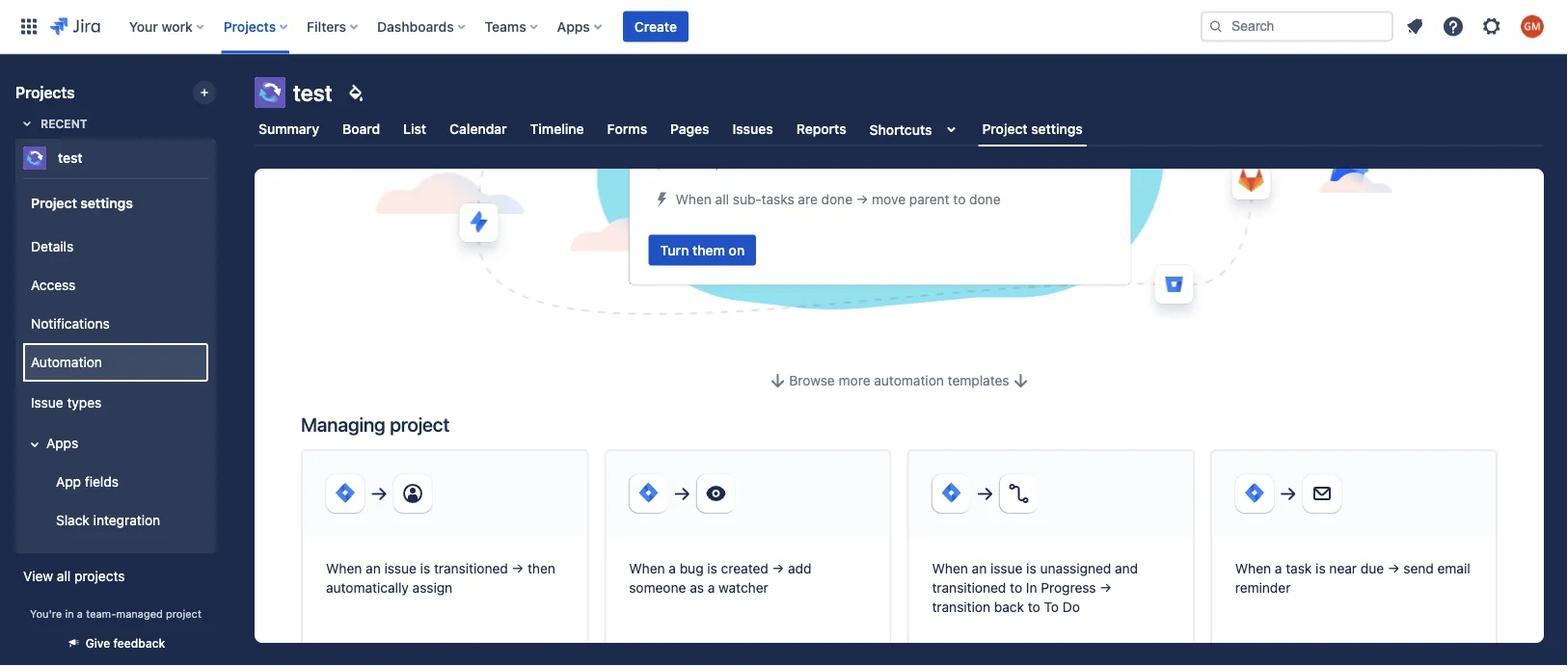 Task type: vqa. For each thing, say whether or not it's contained in the screenshot.
→ in the When an issue is unassigned and transitioned to In Progress → transition back to To Do
yes



Task type: locate. For each thing, give the bounding box(es) containing it.
board
[[342, 121, 380, 137]]

0 vertical spatial sub-
[[879, 155, 907, 170]]

create project image
[[197, 85, 212, 100]]

help image
[[1442, 15, 1465, 38]]

apps
[[557, 18, 590, 34], [46, 436, 78, 452]]

0 vertical spatial test
[[293, 79, 333, 106]]

issue up back
[[991, 561, 1023, 577]]

1 vertical spatial sub-
[[733, 191, 762, 207]]

filters
[[307, 18, 346, 34]]

project
[[983, 121, 1028, 137], [31, 195, 77, 211]]

→ down 'unassigned'
[[1100, 580, 1112, 596]]

jira image
[[50, 15, 100, 38], [50, 15, 100, 38]]

transitioned up transition
[[932, 580, 1007, 596]]

app fields link
[[35, 463, 208, 502]]

Search field
[[1201, 11, 1394, 42]]

tasks left are
[[762, 191, 795, 207]]

when a bug is created → add someone as a watcher
[[629, 561, 812, 596]]

1 horizontal spatial issue
[[991, 561, 1023, 577]]

1 horizontal spatial all
[[715, 191, 729, 207]]

an
[[366, 561, 381, 577], [972, 561, 987, 577]]

when for when a bug is created → add someone as a watcher
[[629, 561, 665, 577]]

1 horizontal spatial sub-
[[879, 155, 907, 170]]

when down pages link
[[676, 155, 712, 170]]

0 vertical spatial all
[[861, 155, 875, 170]]

sub- up on
[[733, 191, 762, 207]]

is up assign
[[420, 561, 430, 577]]

parent down "issues" link
[[715, 155, 756, 170]]

→ inside the when an issue is transitioned → then automatically assign
[[512, 561, 524, 577]]

is inside when an issue is unassigned and transitioned to in progress → transition back to to do
[[1027, 561, 1037, 577]]

0 horizontal spatial project
[[31, 195, 77, 211]]

all down shortcuts at right top
[[861, 155, 875, 170]]

an inside when an issue is unassigned and transitioned to in progress → transition back to to do
[[972, 561, 987, 577]]

→ down reports link
[[808, 155, 820, 170]]

reminder
[[1236, 580, 1291, 596]]

0 vertical spatial tasks
[[907, 155, 940, 170]]

sub- down shortcuts at right top
[[879, 155, 907, 170]]

is
[[759, 155, 770, 170], [420, 561, 430, 577], [708, 561, 718, 577], [1027, 561, 1037, 577], [1316, 561, 1326, 577]]

0 horizontal spatial an
[[366, 561, 381, 577]]

apps inside apps button
[[46, 436, 78, 452]]

→ inside when an issue is unassigned and transitioned to in progress → transition back to to do
[[1100, 580, 1112, 596]]

projects
[[224, 18, 276, 34], [15, 83, 75, 102]]

pages
[[671, 121, 710, 137]]

→ left add
[[772, 561, 785, 577]]

0 horizontal spatial apps
[[46, 436, 78, 452]]

when inside when a bug is created → add someone as a watcher
[[629, 561, 665, 577]]

tab list
[[243, 112, 1556, 147]]

do
[[1063, 600, 1080, 616]]

when up reminder
[[1236, 561, 1272, 577]]

2 vertical spatial all
[[57, 569, 71, 585]]

0 vertical spatial projects
[[224, 18, 276, 34]]

→ right the due
[[1388, 561, 1400, 577]]

reports
[[797, 121, 847, 137]]

transition
[[932, 600, 991, 616]]

1 vertical spatial tasks
[[762, 191, 795, 207]]

is down "issues" link
[[759, 155, 770, 170]]

1 an from the left
[[366, 561, 381, 577]]

move up when all sub-tasks are done → move parent to done on the top
[[824, 155, 858, 170]]

0 vertical spatial project
[[983, 121, 1028, 137]]

1 vertical spatial project
[[31, 195, 77, 211]]

an up transition
[[972, 561, 987, 577]]

a
[[669, 561, 676, 577], [1275, 561, 1283, 577], [708, 580, 715, 596], [77, 608, 83, 621]]

0 vertical spatial move
[[824, 155, 858, 170]]

all right view
[[57, 569, 71, 585]]

→ down when parent is done → move all sub-tasks to done
[[857, 191, 869, 207]]

0 horizontal spatial project settings
[[31, 195, 133, 211]]

all for sub-
[[715, 191, 729, 207]]

a left bug
[[669, 561, 676, 577]]

primary element
[[12, 0, 1201, 54]]

0 horizontal spatial all
[[57, 569, 71, 585]]

set background color image
[[344, 81, 367, 104]]

as
[[690, 580, 704, 596]]

projects inside dropdown button
[[224, 18, 276, 34]]

group
[[19, 178, 208, 552], [19, 222, 208, 546]]

1 horizontal spatial project settings
[[983, 121, 1083, 137]]

project right managed
[[166, 608, 202, 621]]

0 vertical spatial apps
[[557, 18, 590, 34]]

is inside the when an issue is transitioned → then automatically assign
[[420, 561, 430, 577]]

your
[[129, 18, 158, 34]]

issue up assign
[[384, 561, 417, 577]]

when inside the when an issue is transitioned → then automatically assign
[[326, 561, 362, 577]]

issue inside the when an issue is transitioned → then automatically assign
[[384, 561, 417, 577]]

slack integration link
[[35, 502, 208, 540]]

2 an from the left
[[972, 561, 987, 577]]

apps up app on the left of page
[[46, 436, 78, 452]]

an for automatically
[[366, 561, 381, 577]]

1 vertical spatial transitioned
[[932, 580, 1007, 596]]

banner
[[0, 0, 1568, 54]]

1 horizontal spatial apps
[[557, 18, 590, 34]]

1 horizontal spatial test
[[293, 79, 333, 106]]

when up transition
[[932, 561, 968, 577]]

when an issue is unassigned and transitioned to in progress → transition back to to do link
[[907, 450, 1195, 664]]

is right bug
[[708, 561, 718, 577]]

0 horizontal spatial move
[[824, 155, 858, 170]]

1 vertical spatial project
[[166, 608, 202, 621]]

project up details
[[31, 195, 77, 211]]

1 horizontal spatial an
[[972, 561, 987, 577]]

project settings
[[983, 121, 1083, 137], [31, 195, 133, 211]]

1 vertical spatial test
[[58, 150, 83, 166]]

issue for automatically
[[384, 561, 417, 577]]

timeline link
[[526, 112, 588, 147]]

when inside when a task is near due → send email reminder
[[1236, 561, 1272, 577]]

0 horizontal spatial projects
[[15, 83, 75, 102]]

project right 'shortcuts' popup button
[[983, 121, 1028, 137]]

all up them
[[715, 191, 729, 207]]

is up in
[[1027, 561, 1037, 577]]

calendar
[[450, 121, 507, 137]]

when up turn them on
[[676, 191, 712, 207]]

an inside the when an issue is transitioned → then automatically assign
[[366, 561, 381, 577]]

test down recent
[[58, 150, 83, 166]]

→ inside when a task is near due → send email reminder
[[1388, 561, 1400, 577]]

then
[[528, 561, 556, 577]]

list
[[403, 121, 427, 137]]

tab list containing summary
[[243, 112, 1556, 147]]

1 vertical spatial project settings
[[31, 195, 133, 211]]

1 horizontal spatial transitioned
[[932, 580, 1007, 596]]

1 vertical spatial move
[[872, 191, 906, 207]]

a left "task"
[[1275, 561, 1283, 577]]

test
[[293, 79, 333, 106], [58, 150, 83, 166]]

project
[[390, 413, 450, 436], [166, 608, 202, 621]]

1 vertical spatial all
[[715, 191, 729, 207]]

move down when parent is done → move all sub-tasks to done
[[872, 191, 906, 207]]

apps right teams dropdown button
[[557, 18, 590, 34]]

all
[[861, 155, 875, 170], [715, 191, 729, 207], [57, 569, 71, 585]]

when an issue is transitioned → then automatically assign
[[326, 561, 556, 596]]

search image
[[1209, 19, 1224, 34]]

issue inside when an issue is unassigned and transitioned to in progress → transition back to to do
[[991, 561, 1023, 577]]

0 horizontal spatial tasks
[[762, 191, 795, 207]]

1 group from the top
[[19, 178, 208, 552]]

test left set background color image
[[293, 79, 333, 106]]

banner containing your work
[[0, 0, 1568, 54]]

transitioned inside when an issue is unassigned and transitioned to in progress → transition back to to do
[[932, 580, 1007, 596]]

0 vertical spatial transitioned
[[434, 561, 508, 577]]

2 group from the top
[[19, 222, 208, 546]]

issue
[[384, 561, 417, 577], [991, 561, 1023, 577]]

2 issue from the left
[[991, 561, 1023, 577]]

settings
[[1032, 121, 1083, 137], [80, 195, 133, 211]]

1 horizontal spatial projects
[[224, 18, 276, 34]]

projects up collapse recent projects icon
[[15, 83, 75, 102]]

apps inside apps dropdown button
[[557, 18, 590, 34]]

calendar link
[[446, 112, 511, 147]]

tasks down 'shortcuts' popup button
[[907, 155, 940, 170]]

and
[[1115, 561, 1139, 577]]

transitioned
[[434, 561, 508, 577], [932, 580, 1007, 596]]

0 vertical spatial project settings
[[983, 121, 1083, 137]]

parent
[[715, 155, 756, 170], [910, 191, 950, 207]]

0 vertical spatial project
[[390, 413, 450, 436]]

test link
[[15, 139, 208, 178]]

when inside when an issue is unassigned and transitioned to in progress → transition back to to do
[[932, 561, 968, 577]]

teams button
[[479, 11, 546, 42]]

you're in a team-managed project
[[30, 608, 202, 621]]

0 horizontal spatial issue
[[384, 561, 417, 577]]

all for projects
[[57, 569, 71, 585]]

create button
[[623, 11, 689, 42]]

when up automatically
[[326, 561, 362, 577]]

tasks
[[907, 155, 940, 170], [762, 191, 795, 207]]

collapse recent projects image
[[15, 112, 39, 135]]

add to starred image
[[210, 147, 233, 170]]

when for when a task is near due → send email reminder
[[1236, 561, 1272, 577]]

access
[[31, 277, 76, 293]]

them
[[693, 242, 726, 258]]

is right "task"
[[1316, 561, 1326, 577]]

1 vertical spatial apps
[[46, 436, 78, 452]]

when for when parent is done → move all sub-tasks to done
[[676, 155, 712, 170]]

is for when a bug is created → add someone as a watcher
[[708, 561, 718, 577]]

0 vertical spatial parent
[[715, 155, 756, 170]]

transitioned up assign
[[434, 561, 508, 577]]

when up 'someone'
[[629, 561, 665, 577]]

parent down 'shortcuts' popup button
[[910, 191, 950, 207]]

notifications image
[[1404, 15, 1427, 38]]

an up automatically
[[366, 561, 381, 577]]

project right managing
[[390, 413, 450, 436]]

dashboards button
[[371, 11, 473, 42]]

app
[[56, 474, 81, 490]]

0 vertical spatial settings
[[1032, 121, 1083, 137]]

projects right the work
[[224, 18, 276, 34]]

0 horizontal spatial settings
[[80, 195, 133, 211]]

1 vertical spatial parent
[[910, 191, 950, 207]]

when an issue is unassigned and transitioned to in progress → transition back to to do
[[932, 561, 1139, 616]]

is inside when a task is near due → send email reminder
[[1316, 561, 1326, 577]]

when an issue is transitioned → then automatically assign link
[[301, 450, 589, 664]]

an for to
[[972, 561, 987, 577]]

1 issue from the left
[[384, 561, 417, 577]]

forms
[[607, 121, 647, 137]]

0 horizontal spatial transitioned
[[434, 561, 508, 577]]

managing project
[[301, 413, 450, 436]]

done
[[773, 155, 804, 170], [960, 155, 991, 170], [822, 191, 853, 207], [970, 191, 1001, 207]]

→ left then
[[512, 561, 524, 577]]

a right 'as'
[[708, 580, 715, 596]]

sub-
[[879, 155, 907, 170], [733, 191, 762, 207]]

team-
[[86, 608, 116, 621]]

someone
[[629, 580, 686, 596]]

you're
[[30, 608, 62, 621]]

1 vertical spatial settings
[[80, 195, 133, 211]]

is inside when a bug is created → add someone as a watcher
[[708, 561, 718, 577]]

1 horizontal spatial move
[[872, 191, 906, 207]]

to
[[1044, 600, 1059, 616]]



Task type: describe. For each thing, give the bounding box(es) containing it.
feedback
[[113, 637, 165, 651]]

access link
[[23, 266, 208, 305]]

when all sub-tasks are done → move parent to done
[[676, 191, 1001, 207]]

browse
[[790, 373, 835, 388]]

reports link
[[793, 112, 851, 147]]

0 horizontal spatial parent
[[715, 155, 756, 170]]

issue
[[31, 395, 63, 411]]

0 horizontal spatial test
[[58, 150, 83, 166]]

your work button
[[123, 11, 212, 42]]

types
[[67, 395, 102, 411]]

1 horizontal spatial settings
[[1032, 121, 1083, 137]]

is for when an issue is transitioned → then automatically assign
[[420, 561, 430, 577]]

summary link
[[255, 112, 323, 147]]

list link
[[400, 112, 430, 147]]

send
[[1404, 561, 1434, 577]]

your profile and settings image
[[1521, 15, 1545, 38]]

turn
[[660, 242, 689, 258]]

managing
[[301, 413, 386, 436]]

create
[[635, 18, 677, 34]]

email
[[1438, 561, 1471, 577]]

add
[[788, 561, 812, 577]]

expand image
[[23, 433, 46, 456]]

→ inside when a bug is created → add someone as a watcher
[[772, 561, 785, 577]]

managed
[[116, 608, 163, 621]]

assign
[[413, 580, 453, 596]]

in
[[1026, 580, 1038, 596]]

when for when an issue is transitioned → then automatically assign
[[326, 561, 362, 577]]

issue types link
[[23, 382, 208, 424]]

slack
[[56, 513, 90, 529]]

pages link
[[667, 112, 713, 147]]

view all projects link
[[15, 560, 216, 594]]

integration
[[93, 513, 160, 529]]

when a task is near due → send email reminder
[[1236, 561, 1471, 596]]

give feedback button
[[55, 628, 177, 659]]

settings inside group
[[80, 195, 133, 211]]

group containing project settings
[[19, 178, 208, 552]]

view all projects
[[23, 569, 125, 585]]

is for when an issue is unassigned and transitioned to in progress → transition back to to do
[[1027, 561, 1037, 577]]

task
[[1286, 561, 1312, 577]]

when parent is done → move all sub-tasks to done
[[676, 155, 991, 170]]

view
[[23, 569, 53, 585]]

group containing details
[[19, 222, 208, 546]]

your work
[[129, 18, 193, 34]]

timeline
[[530, 121, 584, 137]]

fields
[[85, 474, 119, 490]]

browse more automation templates
[[790, 373, 1010, 388]]

1 horizontal spatial project
[[390, 413, 450, 436]]

notifications
[[31, 316, 110, 332]]

apps button
[[23, 424, 208, 463]]

slack integration
[[56, 513, 160, 529]]

templates
[[948, 373, 1010, 388]]

1 vertical spatial projects
[[15, 83, 75, 102]]

give feedback
[[86, 637, 165, 651]]

unassigned
[[1040, 561, 1112, 577]]

notifications link
[[23, 305, 208, 343]]

automation
[[874, 373, 944, 388]]

settings image
[[1481, 15, 1504, 38]]

automatically
[[326, 580, 409, 596]]

details
[[31, 239, 74, 255]]

recent
[[41, 117, 87, 130]]

issues
[[733, 121, 773, 137]]

board link
[[339, 112, 384, 147]]

dashboards
[[377, 18, 454, 34]]

shortcuts
[[870, 121, 932, 137]]

1 horizontal spatial parent
[[910, 191, 950, 207]]

a inside when a task is near due → send email reminder
[[1275, 561, 1283, 577]]

project settings inside group
[[31, 195, 133, 211]]

bug
[[680, 561, 704, 577]]

transitioned inside the when an issue is transitioned → then automatically assign
[[434, 561, 508, 577]]

appswitcher icon image
[[17, 15, 41, 38]]

1 horizontal spatial project
[[983, 121, 1028, 137]]

automation link
[[23, 343, 208, 382]]

summary
[[259, 121, 319, 137]]

turn them on
[[660, 242, 745, 258]]

issue for to
[[991, 561, 1023, 577]]

more
[[839, 373, 871, 388]]

created
[[721, 561, 769, 577]]

in
[[65, 608, 74, 621]]

back
[[995, 600, 1025, 616]]

2 horizontal spatial all
[[861, 155, 875, 170]]

apps button
[[552, 11, 610, 42]]

projects button
[[218, 11, 295, 42]]

when for when all sub-tasks are done → move parent to done
[[676, 191, 712, 207]]

teams
[[485, 18, 526, 34]]

projects
[[74, 569, 125, 585]]

due
[[1361, 561, 1385, 577]]

progress
[[1041, 580, 1096, 596]]

work
[[162, 18, 193, 34]]

turn them on button
[[649, 235, 757, 266]]

when a bug is created → add someone as a watcher link
[[604, 450, 892, 664]]

filters button
[[301, 11, 366, 42]]

when a task is near due → send email reminder link
[[1210, 450, 1498, 664]]

when for when an issue is unassigned and transitioned to in progress → transition back to to do
[[932, 561, 968, 577]]

give
[[86, 637, 110, 651]]

app fields
[[56, 474, 119, 490]]

0 horizontal spatial project
[[166, 608, 202, 621]]

a right in
[[77, 608, 83, 621]]

details link
[[23, 228, 208, 266]]

automation
[[31, 355, 102, 371]]

near
[[1330, 561, 1357, 577]]

forms link
[[604, 112, 651, 147]]

issue types
[[31, 395, 102, 411]]

shortcuts button
[[866, 112, 967, 147]]

0 horizontal spatial sub-
[[733, 191, 762, 207]]

is for when a task is near due → send email reminder
[[1316, 561, 1326, 577]]

1 horizontal spatial tasks
[[907, 155, 940, 170]]



